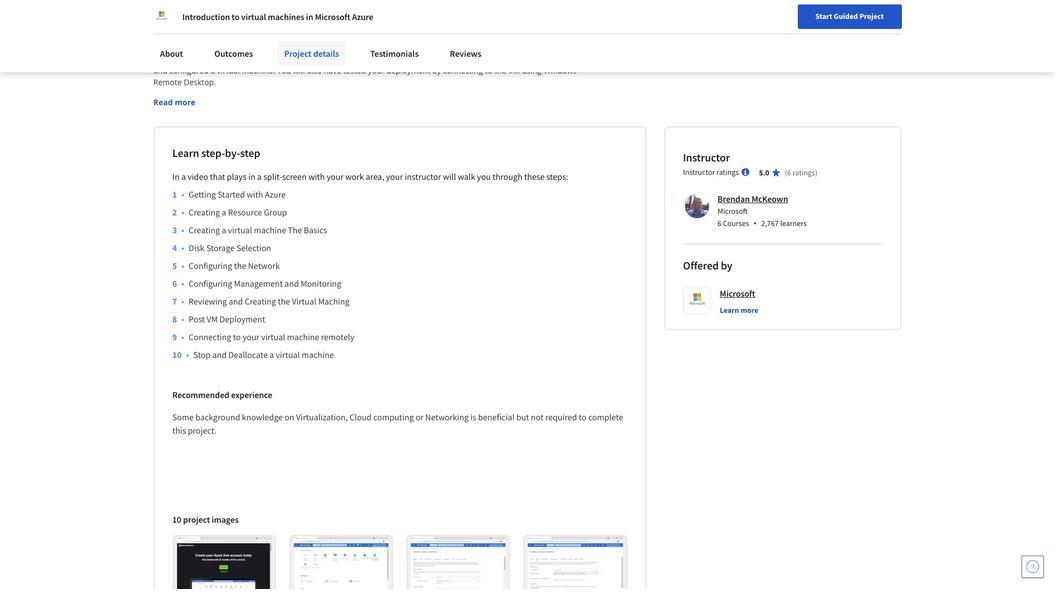 Task type: locate. For each thing, give the bounding box(es) containing it.
(
[[785, 168, 788, 178]]

• reviewing and creating the virtual maching
[[182, 296, 350, 307]]

10 project images
[[172, 514, 239, 525]]

configuring for configuring management and monitoring
[[189, 278, 232, 289]]

to inside some background knowledge on virtualization, cloud computing or networking is beneficial but not required to complete this project.
[[579, 412, 587, 423]]

project
[[183, 514, 210, 525]]

with
[[309, 171, 325, 182], [247, 189, 263, 200]]

1 vertical spatial microsoft
[[718, 206, 748, 216]]

this right the "of"
[[204, 53, 217, 64]]

1 horizontal spatial in
[[306, 11, 313, 22]]

find
[[746, 13, 761, 23]]

creating down getting
[[189, 207, 220, 218]]

0 horizontal spatial by
[[432, 65, 441, 76]]

6
[[788, 168, 791, 178], [718, 218, 722, 228]]

created
[[342, 53, 370, 64]]

about for about
[[160, 48, 183, 59]]

portal
[[518, 53, 540, 64]]

0 horizontal spatial with
[[247, 189, 263, 200]]

1 vertical spatial more
[[741, 305, 759, 315]]

0 horizontal spatial you
[[248, 53, 262, 64]]

in
[[172, 171, 180, 182]]

this
[[197, 19, 221, 40], [204, 53, 217, 64], [172, 425, 186, 436]]

ratings up brendan
[[717, 167, 739, 177]]

and up virtual
[[285, 278, 299, 289]]

instructor
[[405, 171, 441, 182]]

1 vertical spatial creating
[[189, 224, 220, 236]]

1 vertical spatial with
[[247, 189, 263, 200]]

this inside by the end of this project, you will have successfully created an azure account, logged into the azure portal and created, and configured a virtual machine. you will also have tested your deployment by connecting to the vm using windows remote desktop.
[[204, 53, 217, 64]]

1 vertical spatial instructor
[[683, 167, 715, 177]]

2 horizontal spatial will
[[443, 171, 456, 182]]

instructor ratings
[[683, 167, 739, 177]]

0 horizontal spatial 6
[[718, 218, 722, 228]]

this inside some background knowledge on virtualization, cloud computing or networking is beneficial but not required to complete this project.
[[172, 425, 186, 436]]

microsoft up learn more button
[[720, 288, 755, 299]]

2,767
[[762, 218, 779, 228]]

2 vertical spatial will
[[443, 171, 456, 182]]

in right plays
[[248, 171, 255, 182]]

logged
[[439, 53, 463, 64]]

more down microsoft link at right
[[741, 305, 759, 315]]

azure up created
[[352, 11, 373, 22]]

microsoft
[[315, 11, 350, 22], [718, 206, 748, 216], [720, 288, 755, 299]]

your down an
[[368, 65, 385, 76]]

about up about link
[[153, 19, 194, 40]]

or
[[416, 412, 424, 423]]

in right machines
[[306, 11, 313, 22]]

knowledge
[[242, 412, 283, 423]]

click to expand item image
[[177, 537, 272, 589], [294, 537, 389, 589], [411, 537, 506, 589], [528, 537, 623, 589]]

in a video that plays in a split-screen with your work area, your instructor will walk you through these steps:
[[172, 171, 568, 182]]

0 vertical spatial more
[[175, 97, 196, 107]]

these
[[524, 171, 545, 182]]

about for about this guided project
[[153, 19, 194, 40]]

learn inside button
[[720, 305, 739, 315]]

5.0
[[759, 168, 770, 178]]

recommended
[[172, 389, 229, 400]]

configuring down storage
[[189, 260, 232, 271]]

• post vm deployment
[[182, 314, 265, 325]]

vm right post
[[207, 314, 218, 325]]

1 horizontal spatial learn
[[720, 305, 739, 315]]

network
[[248, 260, 280, 271]]

new
[[779, 13, 793, 23]]

instructor up brendan mckeown image
[[683, 167, 715, 177]]

1 vertical spatial 6
[[718, 218, 722, 228]]

2 configuring from the top
[[189, 278, 232, 289]]

0 vertical spatial learn
[[172, 146, 199, 160]]

0 horizontal spatial have
[[278, 53, 295, 64]]

1 horizontal spatial have
[[324, 65, 341, 76]]

1 instructor from the top
[[683, 150, 730, 164]]

on
[[285, 412, 294, 423]]

• for • connecting to your virtual machine remotely
[[182, 331, 184, 342]]

networking
[[425, 412, 469, 423]]

more right read
[[175, 97, 196, 107]]

creating up disk
[[189, 224, 220, 236]]

0 vertical spatial microsoft
[[315, 11, 350, 22]]

2 instructor from the top
[[683, 167, 715, 177]]

0 horizontal spatial vm
[[207, 314, 218, 325]]

cloud
[[350, 412, 372, 423]]

learn down microsoft link at right
[[720, 305, 739, 315]]

2 vertical spatial microsoft
[[720, 288, 755, 299]]

a up desktop. at the left of the page
[[211, 65, 215, 76]]

azure up group
[[265, 189, 286, 200]]

split-
[[264, 171, 282, 182]]

is
[[471, 412, 477, 423]]

and right stop
[[212, 349, 227, 360]]

configuring up reviewing
[[189, 278, 232, 289]]

virtual
[[241, 11, 266, 22], [217, 65, 240, 76], [228, 224, 252, 236], [261, 331, 285, 342], [276, 349, 300, 360]]

have up you
[[278, 53, 295, 64]]

microsoft down brendan
[[718, 206, 748, 216]]

complete
[[589, 412, 623, 423]]

deployment
[[387, 65, 430, 76]]

with up the resource
[[247, 189, 263, 200]]

0 horizontal spatial learn
[[172, 146, 199, 160]]

2 vertical spatial this
[[172, 425, 186, 436]]

your inside by the end of this project, you will have successfully created an azure account, logged into the azure portal and created, and configured a virtual machine. you will also have tested your deployment by connecting to the vm using windows remote desktop.
[[368, 65, 385, 76]]

1 horizontal spatial more
[[741, 305, 759, 315]]

machine down "remotely"
[[302, 349, 334, 360]]

0 vertical spatial in
[[306, 11, 313, 22]]

creating down • configuring management and monitoring
[[245, 296, 276, 307]]

area,
[[366, 171, 384, 182]]

0 vertical spatial creating
[[189, 207, 220, 218]]

6 inside the brendan mckeown microsoft 6 courses • 2,767 learners
[[718, 218, 722, 228]]

1 vertical spatial you
[[477, 171, 491, 182]]

about link
[[153, 41, 190, 66]]

account,
[[406, 53, 437, 64]]

your up deallocate
[[243, 331, 260, 342]]

stop
[[193, 349, 211, 360]]

machine down group
[[254, 224, 286, 236]]

• for • post vm deployment
[[182, 314, 184, 325]]

to down deployment
[[233, 331, 241, 342]]

by
[[432, 65, 441, 76], [721, 258, 733, 272]]

a down • connecting to your virtual machine remotely
[[270, 349, 274, 360]]

vm left using
[[509, 65, 520, 76]]

0 vertical spatial will
[[264, 53, 276, 64]]

virtual down the resource
[[228, 224, 252, 236]]

1 horizontal spatial with
[[309, 171, 325, 182]]

connecting
[[443, 65, 483, 76]]

plays
[[227, 171, 247, 182]]

testimonials
[[370, 48, 419, 59]]

6 right the 5.0 at the top right
[[788, 168, 791, 178]]

the
[[288, 224, 302, 236]]

azure left portal
[[495, 53, 516, 64]]

connecting
[[189, 331, 231, 342]]

0 horizontal spatial ratings
[[717, 167, 739, 177]]

this down some at the bottom left of the page
[[172, 425, 186, 436]]

0 vertical spatial you
[[248, 53, 262, 64]]

by right 'offered'
[[721, 258, 733, 272]]

1 vertical spatial vm
[[207, 314, 218, 325]]

instructor up 'instructor ratings'
[[683, 150, 730, 164]]

virtual down project,
[[217, 65, 240, 76]]

start
[[816, 11, 833, 21]]

1 vertical spatial have
[[324, 65, 341, 76]]

configuring
[[189, 260, 232, 271], [189, 278, 232, 289]]

to right connecting
[[485, 65, 493, 76]]

vm
[[509, 65, 520, 76], [207, 314, 218, 325]]

1 vertical spatial this
[[204, 53, 217, 64]]

images
[[212, 514, 239, 525]]

instructor for instructor
[[683, 150, 730, 164]]

by down logged
[[432, 65, 441, 76]]

storage
[[206, 242, 235, 253]]

0 horizontal spatial more
[[175, 97, 196, 107]]

will up machine.
[[264, 53, 276, 64]]

1 horizontal spatial you
[[477, 171, 491, 182]]

deallocate
[[229, 349, 268, 360]]

• stop and deallocate a virtual machine
[[186, 349, 334, 360]]

project
[[860, 11, 884, 21], [275, 19, 323, 40], [284, 48, 312, 59]]

the left virtual
[[278, 296, 290, 307]]

about this guided project
[[153, 19, 323, 40]]

by-
[[225, 146, 240, 160]]

1 vertical spatial will
[[293, 65, 305, 76]]

the down selection on the left top
[[234, 260, 246, 271]]

you up machine.
[[248, 53, 262, 64]]

in
[[306, 11, 313, 22], [248, 171, 255, 182]]

will left walk
[[443, 171, 456, 182]]

machine left "remotely"
[[287, 331, 319, 342]]

learn
[[172, 146, 199, 160], [720, 305, 739, 315]]

you
[[248, 53, 262, 64], [477, 171, 491, 182]]

0 vertical spatial by
[[432, 65, 441, 76]]

about
[[153, 19, 194, 40], [160, 48, 183, 59]]

show notifications image
[[905, 14, 918, 27]]

0 vertical spatial vm
[[509, 65, 520, 76]]

more for learn more
[[741, 305, 759, 315]]

guided
[[834, 11, 858, 21], [225, 19, 272, 40]]

1 horizontal spatial vm
[[509, 65, 520, 76]]

by inside by the end of this project, you will have successfully created an azure account, logged into the azure portal and created, and configured a virtual machine. you will also have tested your deployment by connecting to the vm using windows remote desktop.
[[432, 65, 441, 76]]

0 vertical spatial with
[[309, 171, 325, 182]]

6 left courses
[[718, 218, 722, 228]]

0 vertical spatial configuring
[[189, 260, 232, 271]]

about up configured
[[160, 48, 183, 59]]

to right required
[[579, 412, 587, 423]]

this up the "of"
[[197, 19, 221, 40]]

brendan
[[718, 193, 750, 204]]

learn up in in the left top of the page
[[172, 146, 199, 160]]

0 vertical spatial instructor
[[683, 150, 730, 164]]

virtual left machines
[[241, 11, 266, 22]]

1 horizontal spatial guided
[[834, 11, 858, 21]]

1 configuring from the top
[[189, 260, 232, 271]]

guided up outcomes link
[[225, 19, 272, 40]]

project left show notifications icon
[[860, 11, 884, 21]]

1 horizontal spatial by
[[721, 258, 733, 272]]

brendan mckeown image
[[685, 194, 709, 218]]

a inside by the end of this project, you will have successfully created an azure account, logged into the azure portal and created, and configured a virtual machine. you will also have tested your deployment by connecting to the vm using windows remote desktop.
[[211, 65, 215, 76]]

• for • creating a virtual machine the basics
[[182, 224, 184, 236]]

0 vertical spatial about
[[153, 19, 194, 40]]

1 vertical spatial in
[[248, 171, 255, 182]]

3 click to expand item image from the left
[[411, 537, 506, 589]]

remotely
[[321, 331, 354, 342]]

microsoft up details
[[315, 11, 350, 22]]

will right you
[[293, 65, 305, 76]]

1 vertical spatial configuring
[[189, 278, 232, 289]]

some background knowledge on virtualization, cloud computing or networking is beneficial but not required to complete this project.
[[172, 412, 625, 436]]

have
[[278, 53, 295, 64], [324, 65, 341, 76]]

your right area,
[[386, 171, 403, 182]]

1 horizontal spatial 6
[[788, 168, 791, 178]]

ratings
[[717, 167, 739, 177], [793, 168, 815, 178]]

mckeown
[[752, 193, 788, 204]]

1 vertical spatial about
[[160, 48, 183, 59]]

guided right the start
[[834, 11, 858, 21]]

will
[[264, 53, 276, 64], [293, 65, 305, 76], [443, 171, 456, 182]]

ratings right (
[[793, 168, 815, 178]]

more for read more
[[175, 97, 196, 107]]

instructor
[[683, 150, 730, 164], [683, 167, 715, 177]]

None search field
[[159, 7, 426, 29]]

virtual down • connecting to your virtual machine remotely
[[276, 349, 300, 360]]

project up project details
[[275, 19, 323, 40]]

with right screen
[[309, 171, 325, 182]]

1 vertical spatial learn
[[720, 305, 739, 315]]

creating for creating a resource group
[[189, 207, 220, 218]]

•
[[182, 189, 184, 200], [182, 207, 184, 218], [754, 217, 757, 229], [182, 224, 184, 236], [182, 242, 184, 253], [182, 260, 184, 271], [182, 278, 184, 289], [182, 296, 184, 307], [182, 314, 184, 325], [182, 331, 184, 342], [186, 349, 189, 360]]

read more
[[153, 97, 196, 107]]

0 horizontal spatial guided
[[225, 19, 272, 40]]

you right walk
[[477, 171, 491, 182]]

1 vertical spatial by
[[721, 258, 733, 272]]

0 horizontal spatial in
[[248, 171, 255, 182]]

screen
[[282, 171, 307, 182]]

have down details
[[324, 65, 341, 76]]



Task type: vqa. For each thing, say whether or not it's contained in the screenshot.
6 in the Brendan McKeown Microsoft 6 Courses • 2,767 learners
yes



Task type: describe. For each thing, give the bounding box(es) containing it.
1 vertical spatial machine
[[287, 331, 319, 342]]

microsoft inside the brendan mckeown microsoft 6 courses • 2,767 learners
[[718, 206, 748, 216]]

the right into
[[481, 53, 493, 64]]

learn more
[[720, 305, 759, 315]]

• creating a virtual machine the basics
[[182, 224, 327, 236]]

project details link
[[278, 41, 346, 66]]

selection
[[237, 242, 271, 253]]

and up deployment
[[229, 296, 243, 307]]

basics
[[304, 224, 327, 236]]

• for • disk storage selection
[[182, 242, 184, 253]]

started
[[218, 189, 245, 200]]

creating for creating a virtual machine the basics
[[189, 224, 220, 236]]

guided inside "button"
[[834, 11, 858, 21]]

virtualization,
[[296, 412, 348, 423]]

find your new career
[[746, 13, 816, 23]]

required
[[545, 412, 577, 423]]

virtual up "• stop and deallocate a virtual machine"
[[261, 331, 285, 342]]

virtual
[[292, 296, 316, 307]]

reviews
[[450, 48, 482, 59]]

video
[[188, 171, 208, 182]]

• disk storage selection
[[182, 242, 271, 253]]

your right find
[[762, 13, 777, 23]]

step
[[240, 146, 260, 160]]

0 vertical spatial have
[[278, 53, 295, 64]]

remote
[[153, 77, 182, 87]]

through
[[493, 171, 523, 182]]

1 click to expand item image from the left
[[177, 537, 272, 589]]

project,
[[219, 53, 246, 64]]

• configuring the network
[[182, 260, 280, 271]]

career
[[795, 13, 816, 23]]

offered by
[[683, 258, 733, 272]]

learn for learn step-by-step
[[172, 146, 199, 160]]

that
[[210, 171, 225, 182]]

windows
[[544, 65, 577, 76]]

tested
[[343, 65, 366, 76]]

to right 'introduction'
[[232, 11, 240, 22]]

project up you
[[284, 48, 312, 59]]

• for • stop and deallocate a virtual machine
[[186, 349, 189, 360]]

• for • configuring the network
[[182, 260, 184, 271]]

• configuring management and monitoring
[[182, 278, 342, 289]]

not
[[531, 412, 544, 423]]

azure right an
[[383, 53, 404, 64]]

brendan mckeown microsoft 6 courses • 2,767 learners
[[718, 193, 807, 229]]

into
[[465, 53, 479, 64]]

configuring for configuring the network
[[189, 260, 232, 271]]

learn step-by-step
[[172, 146, 260, 160]]

reviews link
[[443, 41, 488, 66]]

project details
[[284, 48, 339, 59]]

4 click to expand item image from the left
[[528, 537, 623, 589]]

0 vertical spatial machine
[[254, 224, 286, 236]]

to inside by the end of this project, you will have successfully created an azure account, logged into the azure portal and created, and configured a virtual machine. you will also have tested your deployment by connecting to the vm using windows remote desktop.
[[485, 65, 493, 76]]

2 vertical spatial machine
[[302, 349, 334, 360]]

• for • reviewing and creating the virtual maching
[[182, 296, 184, 307]]

your left work at the left of page
[[327, 171, 344, 182]]

machine.
[[242, 65, 275, 76]]

microsoft link
[[720, 287, 755, 300]]

monitoring
[[301, 278, 342, 289]]

learn more button
[[720, 305, 759, 316]]

you
[[277, 65, 291, 76]]

0 horizontal spatial will
[[264, 53, 276, 64]]

experience
[[231, 389, 272, 400]]

learn for learn more
[[720, 305, 739, 315]]

0 vertical spatial this
[[197, 19, 221, 40]]

outcomes
[[214, 48, 253, 59]]

• inside the brendan mckeown microsoft 6 courses • 2,767 learners
[[754, 217, 757, 229]]

introduction to virtual machines in microsoft azure
[[182, 11, 373, 22]]

a right in in the left top of the page
[[181, 171, 186, 182]]

configured
[[169, 65, 209, 76]]

disk
[[189, 242, 205, 253]]

some
[[172, 412, 194, 423]]

details
[[313, 48, 339, 59]]

and down 'by'
[[153, 65, 167, 76]]

0 vertical spatial 6
[[788, 168, 791, 178]]

step-
[[201, 146, 225, 160]]

recommended experience
[[172, 389, 272, 400]]

• for • creating a resource group
[[182, 207, 184, 218]]

2 click to expand item image from the left
[[294, 537, 389, 589]]

desktop.
[[184, 77, 216, 87]]

english
[[842, 13, 869, 24]]

start guided project
[[816, 11, 884, 21]]

• creating a resource group
[[182, 207, 287, 218]]

brendan mckeown link
[[718, 193, 788, 204]]

computing
[[373, 412, 414, 423]]

by
[[153, 53, 162, 64]]

and up the "windows"
[[542, 53, 556, 64]]

also
[[307, 65, 322, 76]]

machines
[[268, 11, 304, 22]]

end
[[178, 53, 192, 64]]

english button
[[822, 0, 889, 36]]

1 horizontal spatial will
[[293, 65, 305, 76]]

• connecting to your virtual machine remotely
[[182, 331, 354, 342]]

introduction
[[182, 11, 230, 22]]

testimonials link
[[364, 41, 426, 66]]

• for • getting started with azure
[[182, 189, 184, 200]]

project inside "button"
[[860, 11, 884, 21]]

learners
[[781, 218, 807, 228]]

1 horizontal spatial ratings
[[793, 168, 815, 178]]

the left using
[[495, 65, 506, 76]]

resource
[[228, 207, 262, 218]]

a down started
[[222, 207, 226, 218]]

an
[[372, 53, 381, 64]]

the right 'by'
[[164, 53, 176, 64]]

find your new career link
[[741, 11, 822, 25]]

virtual inside by the end of this project, you will have successfully created an azure account, logged into the azure portal and created, and configured a virtual machine. you will also have tested your deployment by connecting to the vm using windows remote desktop.
[[217, 65, 240, 76]]

instructor for instructor ratings
[[683, 167, 715, 177]]

steps:
[[547, 171, 568, 182]]

by the end of this project, you will have successfully created an azure account, logged into the azure portal and created, and configured a virtual machine. you will also have tested your deployment by connecting to the vm using windows remote desktop.
[[153, 53, 589, 87]]

but
[[517, 412, 529, 423]]

start guided project button
[[798, 4, 902, 29]]

courses
[[723, 218, 749, 228]]

read more button
[[153, 96, 196, 108]]

management
[[234, 278, 283, 289]]

group
[[264, 207, 287, 218]]

2 vertical spatial creating
[[245, 296, 276, 307]]

microsoft image
[[153, 9, 169, 25]]

a up the • disk storage selection on the left top of page
[[222, 224, 226, 236]]

help center image
[[1026, 560, 1040, 574]]

you inside by the end of this project, you will have successfully created an azure account, logged into the azure portal and created, and configured a virtual machine. you will also have tested your deployment by connecting to the vm using windows remote desktop.
[[248, 53, 262, 64]]

a left split-
[[257, 171, 262, 182]]

10
[[172, 514, 181, 525]]

post
[[189, 314, 205, 325]]

• for • configuring management and monitoring
[[182, 278, 184, 289]]

created,
[[558, 53, 587, 64]]

beneficial
[[478, 412, 515, 423]]

• getting started with azure
[[182, 189, 286, 200]]

vm inside by the end of this project, you will have successfully created an azure account, logged into the azure portal and created, and configured a virtual machine. you will also have tested your deployment by connecting to the vm using windows remote desktop.
[[509, 65, 520, 76]]

read
[[153, 97, 173, 107]]



